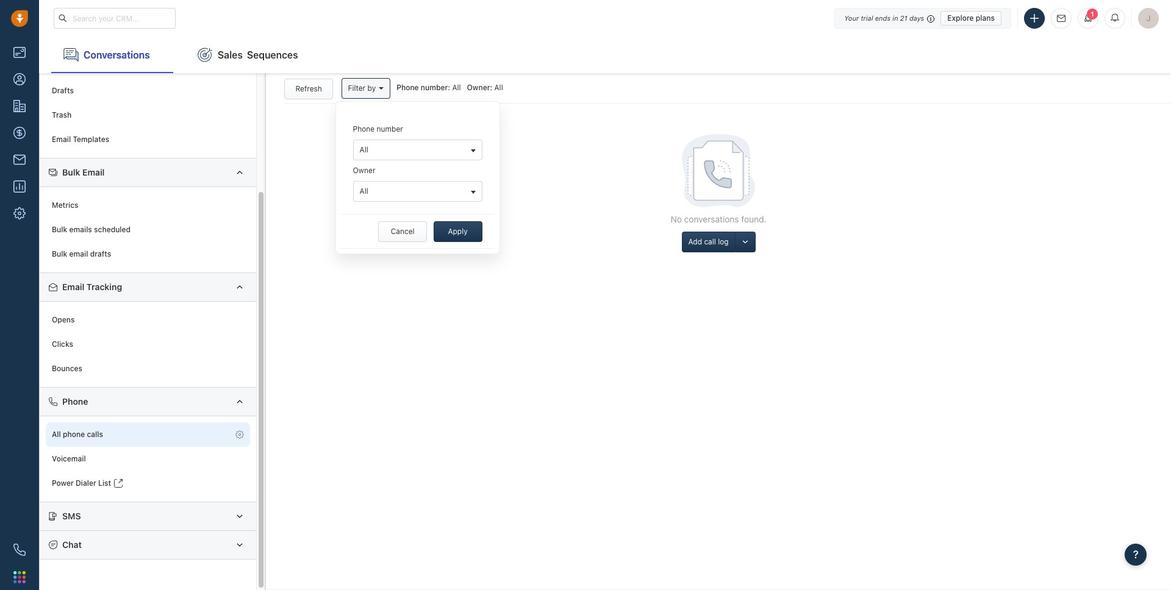 Task type: locate. For each thing, give the bounding box(es) containing it.
tracking
[[87, 282, 122, 292]]

bulk left emails
[[52, 225, 67, 235]]

clicks link
[[46, 333, 250, 357]]

your trial ends in 21 days
[[845, 14, 925, 22]]

all button down the phone number
[[353, 140, 483, 161]]

phone number
[[353, 125, 403, 134]]

bulk up metrics
[[62, 167, 80, 178]]

1 vertical spatial bulk
[[52, 225, 67, 235]]

opens link
[[46, 308, 250, 333]]

number
[[421, 83, 448, 92], [377, 125, 403, 134]]

0 vertical spatial number
[[421, 83, 448, 92]]

1 vertical spatial email
[[82, 167, 105, 178]]

21
[[901, 14, 908, 22]]

refresh
[[296, 84, 322, 93]]

email templates link
[[46, 128, 250, 152]]

bulk left email
[[52, 250, 67, 259]]

by
[[368, 84, 376, 93]]

phone number : all owner : all
[[397, 83, 503, 92]]

log
[[718, 237, 729, 247]]

voicemail link
[[46, 447, 250, 472]]

scheduled
[[94, 225, 131, 235]]

0 vertical spatial all button
[[353, 140, 483, 161]]

voicemail
[[52, 455, 86, 464]]

sales sequences
[[218, 49, 298, 60]]

1 vertical spatial phone
[[353, 125, 375, 134]]

explore plans
[[948, 13, 995, 22]]

0 horizontal spatial owner
[[353, 166, 376, 175]]

phone up phone
[[62, 397, 88, 407]]

list
[[98, 479, 111, 488]]

emails
[[69, 225, 92, 235]]

explore plans link
[[941, 11, 1002, 25]]

0 vertical spatial bulk
[[62, 167, 80, 178]]

email for templates
[[52, 135, 71, 144]]

0 vertical spatial email
[[52, 135, 71, 144]]

apply
[[448, 227, 468, 236]]

power dialer list
[[52, 479, 111, 488]]

phone
[[63, 431, 85, 440]]

cancel button
[[379, 222, 427, 242]]

bulk for bulk email
[[62, 167, 80, 178]]

sales
[[218, 49, 243, 60]]

1 horizontal spatial :
[[490, 83, 493, 92]]

explore
[[948, 13, 974, 22]]

0 horizontal spatial :
[[448, 83, 450, 92]]

refresh button
[[285, 79, 333, 99]]

2 horizontal spatial phone
[[397, 83, 419, 92]]

2 all button from the top
[[353, 181, 483, 202]]

bulk emails scheduled link
[[46, 218, 250, 242]]

apply button
[[434, 222, 483, 242]]

conversations link
[[51, 37, 173, 73]]

phone down filter by "dropdown button"
[[353, 125, 375, 134]]

all
[[452, 83, 461, 92], [495, 83, 503, 92], [360, 145, 368, 155], [360, 187, 368, 196], [52, 431, 61, 440]]

power dialer list link
[[46, 472, 250, 496]]

2 vertical spatial email
[[62, 282, 84, 292]]

0 horizontal spatial phone
[[62, 397, 88, 407]]

1 vertical spatial number
[[377, 125, 403, 134]]

conversations
[[84, 49, 150, 60]]

days
[[910, 14, 925, 22]]

0 vertical spatial phone
[[397, 83, 419, 92]]

email down trash
[[52, 135, 71, 144]]

0 vertical spatial owner
[[467, 83, 490, 92]]

bulk email drafts
[[52, 250, 111, 259]]

conversations
[[685, 214, 739, 225]]

1 horizontal spatial owner
[[467, 83, 490, 92]]

email left tracking
[[62, 282, 84, 292]]

tab list
[[39, 37, 1172, 73]]

no conversations found.
[[671, 214, 767, 225]]

:
[[448, 83, 450, 92], [490, 83, 493, 92]]

1 vertical spatial owner
[[353, 166, 376, 175]]

bulk
[[62, 167, 80, 178], [52, 225, 67, 235], [52, 250, 67, 259]]

number for phone number
[[377, 125, 403, 134]]

sales sequences link
[[186, 37, 310, 73]]

filter by button
[[342, 78, 391, 99]]

bounces
[[52, 365, 82, 374]]

drafts
[[52, 86, 74, 95]]

no
[[671, 214, 682, 225]]

email
[[52, 135, 71, 144], [82, 167, 105, 178], [62, 282, 84, 292]]

1 : from the left
[[448, 83, 450, 92]]

1 horizontal spatial phone
[[353, 125, 375, 134]]

0 horizontal spatial number
[[377, 125, 403, 134]]

1 horizontal spatial number
[[421, 83, 448, 92]]

owner
[[467, 83, 490, 92], [353, 166, 376, 175]]

phone element
[[7, 538, 32, 563]]

all button up cancel
[[353, 181, 483, 202]]

filter by
[[348, 84, 376, 93]]

call
[[705, 237, 716, 247]]

clicks
[[52, 340, 73, 349]]

phone
[[397, 83, 419, 92], [353, 125, 375, 134], [62, 397, 88, 407]]

email templates
[[52, 135, 109, 144]]

1 all button from the top
[[353, 140, 483, 161]]

phone image
[[13, 544, 26, 557]]

email for tracking
[[62, 282, 84, 292]]

email down templates
[[82, 167, 105, 178]]

2 vertical spatial phone
[[62, 397, 88, 407]]

all button
[[353, 140, 483, 161], [353, 181, 483, 202]]

bulk for bulk email drafts
[[52, 250, 67, 259]]

2 vertical spatial bulk
[[52, 250, 67, 259]]

add call log button
[[682, 232, 735, 253]]

add
[[689, 237, 703, 247]]

1 vertical spatial all button
[[353, 181, 483, 202]]

phone right by
[[397, 83, 419, 92]]



Task type: vqa. For each thing, say whether or not it's contained in the screenshot.
the Bulk to the middle
yes



Task type: describe. For each thing, give the bounding box(es) containing it.
bounces link
[[46, 357, 250, 381]]

sequences
[[247, 49, 298, 60]]

email
[[69, 250, 88, 259]]

plans
[[976, 13, 995, 22]]

number for phone number : all owner : all
[[421, 83, 448, 92]]

ends
[[876, 14, 891, 22]]

tab list containing conversations
[[39, 37, 1172, 73]]

metrics link
[[46, 193, 250, 218]]

filter
[[348, 84, 366, 93]]

2 : from the left
[[490, 83, 493, 92]]

drafts link
[[46, 79, 250, 103]]

all phone calls
[[52, 431, 103, 440]]

cancel
[[391, 227, 415, 236]]

calls
[[87, 431, 103, 440]]

metrics
[[52, 201, 78, 210]]

bulk for bulk emails scheduled
[[52, 225, 67, 235]]

freshworks switcher image
[[13, 572, 26, 584]]

your
[[845, 14, 859, 22]]

1
[[1091, 10, 1095, 18]]

phone for phone number : all owner : all
[[397, 83, 419, 92]]

power
[[52, 479, 74, 488]]

trash
[[52, 111, 72, 120]]

trash link
[[46, 103, 250, 128]]

dialer
[[76, 479, 96, 488]]

sms
[[62, 511, 81, 522]]

bulk email
[[62, 167, 105, 178]]

all button for owner
[[353, 181, 483, 202]]

in
[[893, 14, 899, 22]]

phone for phone
[[62, 397, 88, 407]]

all phone calls link
[[46, 423, 250, 447]]

bulk emails scheduled
[[52, 225, 131, 235]]

drafts
[[90, 250, 111, 259]]

phone for phone number
[[353, 125, 375, 134]]

Search your CRM... text field
[[54, 8, 176, 29]]

all button for phone number
[[353, 140, 483, 161]]

add call log
[[689, 237, 729, 247]]

1 link
[[1078, 8, 1099, 29]]

chat
[[62, 540, 82, 550]]

bulk email drafts link
[[46, 242, 250, 267]]

opens
[[52, 316, 75, 325]]

trial
[[861, 14, 874, 22]]

found.
[[742, 214, 767, 225]]

templates
[[73, 135, 109, 144]]

email tracking
[[62, 282, 122, 292]]



